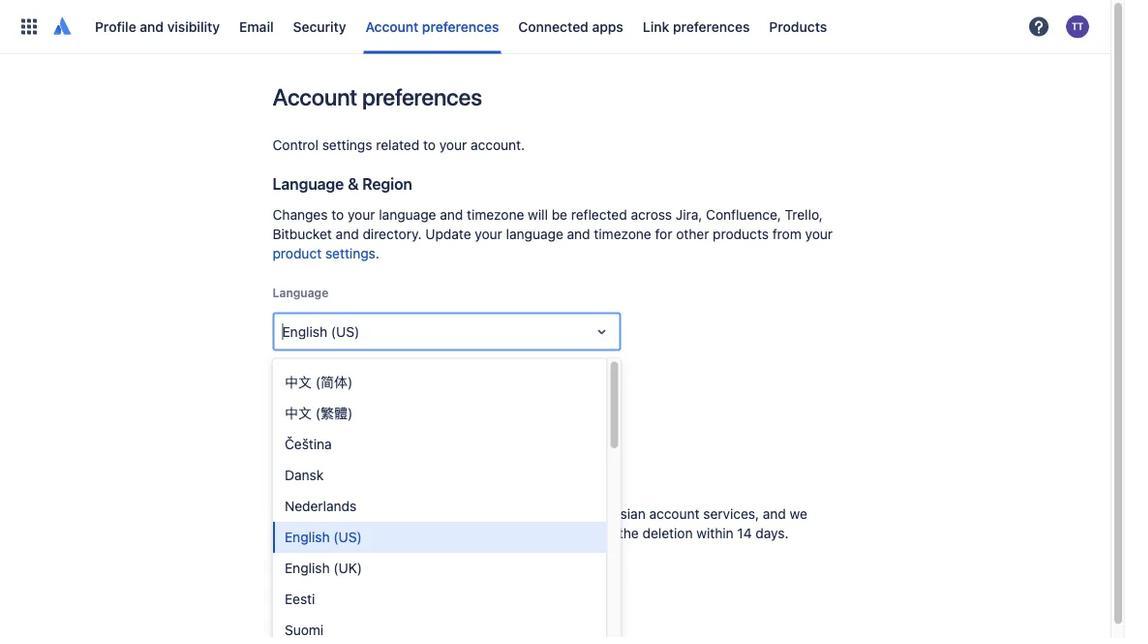 Task type: describe. For each thing, give the bounding box(es) containing it.
to inside changes to your language and timezone will be reflected across jira, confluence, trello, bitbucket and directory. update your language and timezone for other products from your product settings.
[[331, 207, 344, 223]]

product settings. link
[[273, 245, 379, 261]]

link
[[643, 18, 669, 34]]

and up the update
[[440, 207, 463, 223]]

open image
[[590, 400, 613, 423]]

delete for delete account
[[284, 570, 326, 586]]

region
[[362, 175, 412, 193]]

language for language
[[273, 286, 328, 300]]

banner containing profile and visibility
[[0, 0, 1111, 54]]

0 vertical spatial english (us)
[[282, 323, 359, 339]]

atlassian image
[[50, 15, 74, 38]]

changes
[[273, 207, 328, 223]]

days.
[[756, 525, 789, 541]]

visibility
[[167, 18, 220, 34]]

your
[[282, 403, 311, 419]]

for
[[655, 226, 672, 242]]

security link
[[287, 11, 352, 42]]

language & region
[[273, 175, 412, 193]]

confluence,
[[706, 207, 781, 223]]

preferences for the link preferences link
[[673, 18, 750, 34]]

and inside profile and visibility link
[[140, 18, 164, 34]]

account image
[[1066, 15, 1089, 38]]

permanently
[[273, 525, 351, 541]]

will
[[528, 207, 548, 223]]

can
[[548, 525, 570, 541]]

preferences for account preferences link
[[422, 18, 499, 34]]

control
[[273, 137, 318, 153]]

suomi
[[284, 622, 323, 638]]

0 vertical spatial (us)
[[331, 323, 359, 339]]

deletion
[[643, 525, 693, 541]]

settings.
[[325, 245, 379, 261]]

security
[[293, 18, 346, 34]]

0 vertical spatial english
[[282, 323, 327, 339]]

your up nederlands
[[323, 462, 356, 481]]

your right the update
[[475, 226, 502, 242]]

and inside when you delete your account, you lose access to atlassian account services, and we permanently delete your personal data. you can cancel the deletion within 14 days.
[[763, 506, 786, 522]]

1 vertical spatial english
[[284, 529, 329, 545]]

we
[[790, 506, 807, 522]]

language for language & region
[[273, 175, 344, 193]]

across
[[631, 207, 672, 223]]

0 horizontal spatial zone
[[304, 374, 331, 387]]

connected
[[518, 18, 589, 34]]

account inside when you delete your account, you lose access to atlassian account services, and we permanently delete your personal data. you can cancel the deletion within 14 days.
[[649, 506, 700, 522]]

help image
[[1027, 15, 1051, 38]]

2 you from the left
[[470, 506, 493, 522]]

1 vertical spatial language
[[506, 226, 563, 242]]

products
[[713, 226, 769, 242]]

1 you from the left
[[312, 506, 335, 522]]

2 vertical spatial english
[[284, 560, 329, 576]]

to inside when you delete your account, you lose access to atlassian account services, and we permanently delete your personal data. you can cancel the deletion within 14 days.
[[573, 506, 586, 522]]

when
[[273, 506, 309, 522]]

your time zone
[[282, 403, 375, 419]]

1 vertical spatial delete
[[354, 525, 393, 541]]

jira,
[[676, 207, 702, 223]]

dansk
[[284, 467, 323, 483]]

link preferences link
[[637, 11, 756, 42]]

account,
[[413, 506, 467, 522]]

reflected
[[571, 207, 627, 223]]

profile
[[95, 18, 136, 34]]

update
[[425, 226, 471, 242]]

中文 (繁體)
[[284, 405, 352, 421]]

directory.
[[363, 226, 422, 242]]

english (uk)
[[284, 560, 362, 576]]



Task type: vqa. For each thing, say whether or not it's contained in the screenshot.
VIEW
no



Task type: locate. For each thing, give the bounding box(es) containing it.
english up eesti
[[284, 560, 329, 576]]

settings
[[322, 137, 372, 153]]

0 vertical spatial account preferences
[[366, 18, 499, 34]]

0 vertical spatial language
[[273, 175, 344, 193]]

profile and visibility link
[[89, 11, 226, 42]]

delete account button
[[273, 563, 393, 594]]

connected apps link
[[513, 11, 629, 42]]

1 vertical spatial english (us)
[[284, 529, 361, 545]]

中文 for 中文 (简体)
[[284, 374, 311, 390]]

timezone left 'will'
[[467, 207, 524, 223]]

preferences up control settings related to your account.
[[362, 83, 482, 110]]

0 vertical spatial timezone
[[467, 207, 524, 223]]

your left account.
[[439, 137, 467, 153]]

1 vertical spatial (us)
[[333, 529, 361, 545]]

delete account
[[284, 570, 381, 586]]

banner
[[0, 0, 1111, 54]]

language down "product" at left
[[273, 286, 328, 300]]

0 vertical spatial 中文
[[284, 374, 311, 390]]

delete
[[339, 506, 378, 522], [354, 525, 393, 541]]

1 vertical spatial language
[[273, 286, 328, 300]]

products
[[769, 18, 827, 34]]

account inside button
[[329, 570, 381, 586]]

english down when
[[284, 529, 329, 545]]

when you delete your account, you lose access to atlassian account services, and we permanently delete your personal data. you can cancel the deletion within 14 days.
[[273, 506, 807, 541]]

中文 (简体)
[[284, 374, 352, 390]]

0 horizontal spatial you
[[312, 506, 335, 522]]

and up settings.
[[336, 226, 359, 242]]

0 vertical spatial account
[[359, 462, 418, 481]]

english
[[282, 323, 327, 339], [284, 529, 329, 545], [284, 560, 329, 576]]

1 language from the top
[[273, 175, 344, 193]]

eesti
[[284, 591, 315, 607]]

manage profile menu element
[[12, 0, 1022, 54]]

the
[[619, 525, 639, 541]]

profile and visibility
[[95, 18, 220, 34]]

atlassian
[[589, 506, 646, 522]]

account
[[359, 462, 418, 481], [649, 506, 700, 522], [329, 570, 381, 586]]

2 language from the top
[[273, 286, 328, 300]]

be
[[552, 207, 567, 223]]

1 vertical spatial account
[[273, 83, 357, 110]]

nederlands
[[284, 498, 356, 514]]

14
[[737, 525, 752, 541]]

switch to... image
[[17, 15, 41, 38]]

delete
[[273, 462, 319, 481], [284, 570, 326, 586]]

personal
[[428, 525, 482, 541]]

apps
[[592, 18, 623, 34]]

1 vertical spatial account
[[649, 506, 700, 522]]

(繁體)
[[315, 405, 352, 421]]

product
[[273, 245, 322, 261]]

0 horizontal spatial timezone
[[467, 207, 524, 223]]

1 horizontal spatial zone
[[345, 403, 375, 419]]

english up time zone
[[282, 323, 327, 339]]

0 vertical spatial account
[[366, 18, 419, 34]]

language
[[379, 207, 436, 223], [506, 226, 563, 242]]

access
[[526, 506, 570, 522]]

link preferences
[[643, 18, 750, 34]]

delete up (uk)
[[354, 525, 393, 541]]

you up data.
[[470, 506, 493, 522]]

delete for delete your account
[[273, 462, 319, 481]]

中文
[[284, 374, 311, 390], [284, 405, 311, 421]]

english (us) up 中文 (简体)
[[282, 323, 359, 339]]

connected apps
[[518, 18, 623, 34]]

account
[[366, 18, 419, 34], [273, 83, 357, 110]]

lose
[[497, 506, 522, 522]]

1 vertical spatial delete
[[284, 570, 326, 586]]

english (us)
[[282, 323, 359, 339], [284, 529, 361, 545]]

services,
[[703, 506, 759, 522]]

your down account,
[[397, 525, 425, 541]]

bitbucket
[[273, 226, 332, 242]]

delete up eesti
[[284, 570, 326, 586]]

(us) up (uk)
[[333, 529, 361, 545]]

None text field
[[282, 322, 286, 341]]

1 horizontal spatial you
[[470, 506, 493, 522]]

1 vertical spatial to
[[331, 207, 344, 223]]

(简体)
[[315, 374, 352, 390]]

&
[[348, 175, 359, 193]]

and right profile
[[140, 18, 164, 34]]

time zone
[[273, 374, 331, 387]]

products link
[[763, 11, 833, 42]]

1 horizontal spatial account
[[366, 18, 419, 34]]

and
[[140, 18, 164, 34], [440, 207, 463, 223], [336, 226, 359, 242], [567, 226, 590, 242], [763, 506, 786, 522]]

open image
[[590, 320, 613, 343]]

中文 left time
[[284, 405, 311, 421]]

you up permanently
[[312, 506, 335, 522]]

to right related
[[423, 137, 436, 153]]

0 vertical spatial delete
[[273, 462, 319, 481]]

delete down delete your account
[[339, 506, 378, 522]]

language up changes
[[273, 175, 344, 193]]

1 vertical spatial account preferences
[[273, 83, 482, 110]]

preferences right link
[[673, 18, 750, 34]]

1 vertical spatial 中文
[[284, 405, 311, 421]]

language up directory.
[[379, 207, 436, 223]]

account preferences link
[[360, 11, 505, 42]]

trello,
[[785, 207, 823, 223]]

data.
[[486, 525, 517, 541]]

account up the control
[[273, 83, 357, 110]]

(uk)
[[333, 560, 362, 576]]

1 horizontal spatial language
[[506, 226, 563, 242]]

language down 'will'
[[506, 226, 563, 242]]

1 horizontal spatial to
[[423, 137, 436, 153]]

delete down čeština
[[273, 462, 319, 481]]

preferences
[[422, 18, 499, 34], [673, 18, 750, 34], [362, 83, 482, 110]]

1 vertical spatial timezone
[[594, 226, 651, 242]]

0 vertical spatial zone
[[304, 374, 331, 387]]

other
[[676, 226, 709, 242]]

2 vertical spatial to
[[573, 506, 586, 522]]

1 horizontal spatial timezone
[[594, 226, 651, 242]]

0 vertical spatial delete
[[339, 506, 378, 522]]

account preferences
[[366, 18, 499, 34], [273, 83, 482, 110]]

your left account,
[[381, 506, 409, 522]]

email link
[[233, 11, 279, 42]]

timezone down reflected
[[594, 226, 651, 242]]

account right security
[[366, 18, 419, 34]]

email
[[239, 18, 274, 34]]

2 中文 from the top
[[284, 405, 311, 421]]

account.
[[471, 137, 525, 153]]

control settings related to your account.
[[273, 137, 525, 153]]

account preferences inside account preferences link
[[366, 18, 499, 34]]

preferences left connected at the top of the page
[[422, 18, 499, 34]]

0 vertical spatial to
[[423, 137, 436, 153]]

0 horizontal spatial to
[[331, 207, 344, 223]]

cancel
[[574, 525, 615, 541]]

(us) up (简体)
[[331, 323, 359, 339]]

中文 for 中文 (繁體)
[[284, 405, 311, 421]]

account inside account preferences link
[[366, 18, 419, 34]]

from
[[772, 226, 801, 242]]

changes to your language and timezone will be reflected across jira, confluence, trello, bitbucket and directory. update your language and timezone for other products from your product settings.
[[273, 207, 833, 261]]

(us)
[[331, 323, 359, 339], [333, 529, 361, 545]]

you
[[521, 525, 544, 541]]

your
[[439, 137, 467, 153], [348, 207, 375, 223], [475, 226, 502, 242], [805, 226, 833, 242], [323, 462, 356, 481], [381, 506, 409, 522], [397, 525, 425, 541]]

1 vertical spatial zone
[[345, 403, 375, 419]]

čeština
[[284, 436, 331, 452]]

atlassian image
[[50, 15, 74, 38]]

0 horizontal spatial language
[[379, 207, 436, 223]]

to down the language & region
[[331, 207, 344, 223]]

related
[[376, 137, 419, 153]]

0 vertical spatial language
[[379, 207, 436, 223]]

time
[[314, 403, 341, 419]]

2 vertical spatial account
[[329, 570, 381, 586]]

to up cancel
[[573, 506, 586, 522]]

time
[[273, 374, 301, 387]]

you
[[312, 506, 335, 522], [470, 506, 493, 522]]

to
[[423, 137, 436, 153], [331, 207, 344, 223], [573, 506, 586, 522]]

your down &
[[348, 207, 375, 223]]

2 horizontal spatial to
[[573, 506, 586, 522]]

english (us) up english (uk)
[[284, 529, 361, 545]]

0 horizontal spatial account
[[273, 83, 357, 110]]

delete your account
[[273, 462, 418, 481]]

language
[[273, 175, 344, 193], [273, 286, 328, 300]]

中文 up the your
[[284, 374, 311, 390]]

within
[[696, 525, 734, 541]]

timezone
[[467, 207, 524, 223], [594, 226, 651, 242]]

1 中文 from the top
[[284, 374, 311, 390]]

delete inside button
[[284, 570, 326, 586]]

your down trello,
[[805, 226, 833, 242]]

and up days.
[[763, 506, 786, 522]]

and down be
[[567, 226, 590, 242]]

zone
[[304, 374, 331, 387], [345, 403, 375, 419]]



